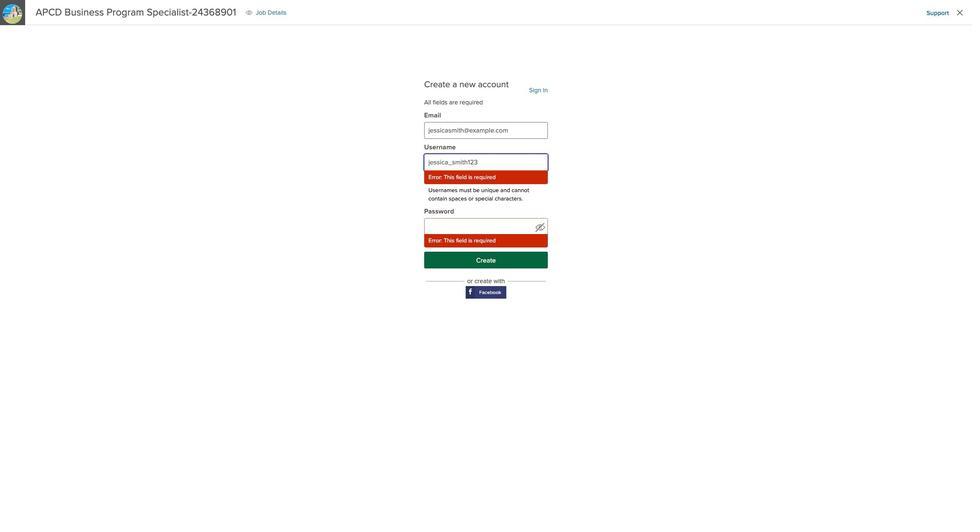 Task type: vqa. For each thing, say whether or not it's contained in the screenshot.
 'password field'
yes



Task type: locate. For each thing, give the bounding box(es) containing it.
xs image
[[246, 9, 253, 16]]

click to show the password image
[[536, 223, 546, 233]]

county of san diego image
[[0, 2, 25, 26]]

None text field
[[425, 122, 548, 139]]

   text field
[[425, 154, 548, 171]]

  password field
[[425, 218, 548, 235]]



